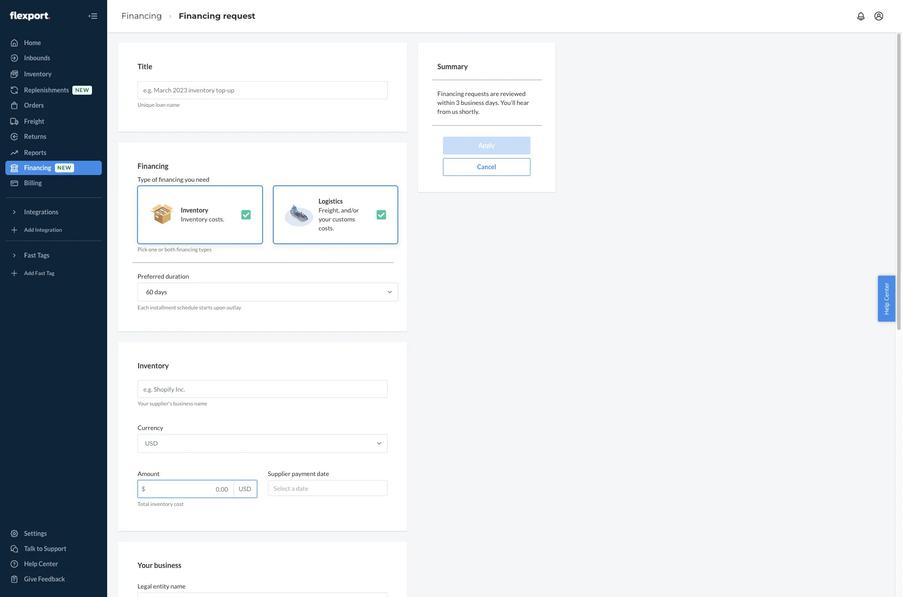 Task type: vqa. For each thing, say whether or not it's contained in the screenshot.
Webhooks's write access
no



Task type: locate. For each thing, give the bounding box(es) containing it.
check square image right inventory inventory costs.
[[241, 210, 251, 220]]

0 vertical spatial business
[[461, 99, 485, 106]]

financing right of
[[159, 176, 184, 183]]

new
[[75, 87, 89, 94], [57, 165, 72, 171]]

currency
[[138, 424, 163, 432]]

financing for "financing" link
[[122, 11, 162, 21]]

0 vertical spatial help
[[883, 302, 891, 315]]

fast tags button
[[5, 248, 102, 263]]

settings link
[[5, 527, 102, 541]]

you'll
[[501, 99, 516, 106]]

usd left select
[[239, 485, 252, 493]]

costs. down your
[[319, 224, 334, 232]]

1 vertical spatial your
[[138, 561, 153, 570]]

legal entity name
[[138, 583, 186, 590]]

0 horizontal spatial center
[[39, 560, 58, 568]]

select
[[274, 485, 291, 493]]

settings
[[24, 530, 47, 538]]

your
[[138, 400, 149, 407], [138, 561, 153, 570]]

inventory link
[[5, 67, 102, 81]]

help
[[883, 302, 891, 315], [24, 560, 37, 568]]

1 horizontal spatial costs.
[[319, 224, 334, 232]]

new for replenishments
[[75, 87, 89, 94]]

1 vertical spatial date
[[296, 485, 308, 493]]

date
[[317, 470, 329, 478], [296, 485, 308, 493]]

0.00 text field
[[138, 481, 234, 498]]

add
[[24, 227, 34, 233], [24, 270, 34, 277]]

cost
[[174, 501, 184, 508]]

financing inside financing requests are reviewed within 3 business days. you'll hear from us shortly.
[[438, 90, 464, 97]]

0 horizontal spatial new
[[57, 165, 72, 171]]

1 horizontal spatial usd
[[239, 485, 252, 493]]

0 vertical spatial new
[[75, 87, 89, 94]]

1 vertical spatial costs.
[[319, 224, 334, 232]]

check square image right the and/or
[[376, 210, 387, 220]]

days
[[155, 288, 167, 296]]

freight,
[[319, 207, 340, 214]]

0 vertical spatial your
[[138, 400, 149, 407]]

business right supplier's
[[173, 400, 193, 407]]

new down reports link
[[57, 165, 72, 171]]

financing
[[122, 11, 162, 21], [179, 11, 221, 21], [438, 90, 464, 97], [138, 162, 169, 170], [24, 164, 51, 172]]

fast
[[24, 252, 36, 259], [35, 270, 45, 277]]

tags
[[37, 252, 49, 259]]

1 horizontal spatial help center
[[883, 283, 891, 315]]

logistics freight, and/or your customs costs.
[[319, 198, 359, 232]]

0 vertical spatial help center
[[883, 283, 891, 315]]

1 vertical spatial business
[[173, 400, 193, 407]]

1 add from the top
[[24, 227, 34, 233]]

1 horizontal spatial new
[[75, 87, 89, 94]]

supplier payment date
[[268, 470, 329, 478]]

inbounds link
[[5, 51, 102, 65]]

e.g. March 2023 inventory top-up field
[[138, 81, 388, 99]]

e.g. Intense Incense inc. field
[[138, 593, 388, 597]]

each installment schedule starts upon outlay
[[138, 305, 241, 311]]

0 vertical spatial add
[[24, 227, 34, 233]]

0 horizontal spatial help
[[24, 560, 37, 568]]

0 vertical spatial center
[[883, 283, 891, 301]]

add fast tag link
[[5, 266, 102, 281]]

name right entity
[[171, 583, 186, 590]]

fast left tags
[[24, 252, 36, 259]]

0 horizontal spatial costs.
[[209, 216, 224, 223]]

0 vertical spatial usd
[[145, 440, 158, 447]]

2 add from the top
[[24, 270, 34, 277]]

usd
[[145, 440, 158, 447], [239, 485, 252, 493]]

unique
[[138, 101, 155, 108]]

financing right both
[[177, 246, 198, 253]]

billing
[[24, 179, 42, 187]]

1 vertical spatial add
[[24, 270, 34, 277]]

2 vertical spatial name
[[171, 583, 186, 590]]

inventory
[[150, 501, 173, 508]]

0 horizontal spatial check square image
[[241, 210, 251, 220]]

0 horizontal spatial date
[[296, 485, 308, 493]]

1 your from the top
[[138, 400, 149, 407]]

us
[[452, 108, 458, 115]]

date right payment
[[317, 470, 329, 478]]

name right loan
[[167, 101, 180, 108]]

or
[[158, 246, 164, 253]]

customs
[[333, 216, 355, 223]]

date right a
[[296, 485, 308, 493]]

breadcrumbs navigation
[[114, 3, 263, 29]]

2 vertical spatial business
[[154, 561, 182, 570]]

inbounds
[[24, 54, 50, 62]]

1 vertical spatial new
[[57, 165, 72, 171]]

apply
[[479, 141, 495, 149]]

new up orders link
[[75, 87, 89, 94]]

pick one or both financing types
[[138, 246, 212, 253]]

add down fast tags
[[24, 270, 34, 277]]

usd down currency
[[145, 440, 158, 447]]

add for add integration
[[24, 227, 34, 233]]

help center button
[[879, 276, 896, 322]]

request
[[223, 11, 256, 21]]

fast left tag
[[35, 270, 45, 277]]

add integration
[[24, 227, 62, 233]]

1 vertical spatial help center
[[24, 560, 58, 568]]

freight link
[[5, 114, 102, 129]]

1 vertical spatial usd
[[239, 485, 252, 493]]

0 vertical spatial date
[[317, 470, 329, 478]]

financing for financing request
[[179, 11, 221, 21]]

date for supplier payment date
[[317, 470, 329, 478]]

name right supplier's
[[194, 400, 207, 407]]

1 vertical spatial help
[[24, 560, 37, 568]]

0 vertical spatial fast
[[24, 252, 36, 259]]

financing request
[[179, 11, 256, 21]]

your for your business
[[138, 561, 153, 570]]

business up legal entity name
[[154, 561, 182, 570]]

supplier
[[268, 470, 291, 478]]

0 vertical spatial costs.
[[209, 216, 224, 223]]

give feedback
[[24, 576, 65, 583]]

financing requests are reviewed within 3 business days. you'll hear from us shortly.
[[438, 90, 530, 115]]

2 check square image from the left
[[376, 210, 387, 220]]

of
[[152, 176, 157, 183]]

and/or
[[341, 207, 359, 214]]

your up legal
[[138, 561, 153, 570]]

feedback
[[38, 576, 65, 583]]

reports
[[24, 149, 46, 156]]

0 horizontal spatial usd
[[145, 440, 158, 447]]

1 horizontal spatial date
[[317, 470, 329, 478]]

logistics
[[319, 198, 343, 205]]

inventory inventory costs.
[[181, 207, 224, 223]]

your left supplier's
[[138, 400, 149, 407]]

a
[[292, 485, 295, 493]]

costs.
[[209, 216, 224, 223], [319, 224, 334, 232]]

outlay
[[227, 305, 241, 311]]

tag
[[46, 270, 54, 277]]

days.
[[486, 99, 500, 106]]

home
[[24, 39, 41, 46]]

business up shortly.
[[461, 99, 485, 106]]

open account menu image
[[874, 11, 885, 21]]

financing
[[159, 176, 184, 183], [177, 246, 198, 253]]

1 horizontal spatial check square image
[[376, 210, 387, 220]]

name
[[167, 101, 180, 108], [194, 400, 207, 407], [171, 583, 186, 590]]

type of financing you need
[[138, 176, 210, 183]]

1 horizontal spatial center
[[883, 283, 891, 301]]

payment
[[292, 470, 316, 478]]

apply button
[[443, 137, 531, 154]]

check square image
[[241, 210, 251, 220], [376, 210, 387, 220]]

entity
[[153, 583, 169, 590]]

replenishments
[[24, 86, 69, 94]]

select a date
[[274, 485, 308, 493]]

your supplier's business name
[[138, 400, 207, 407]]

2 your from the top
[[138, 561, 153, 570]]

costs. up types
[[209, 216, 224, 223]]

add left integration
[[24, 227, 34, 233]]

1 vertical spatial center
[[39, 560, 58, 568]]

1 check square image from the left
[[241, 210, 251, 220]]

flexport logo image
[[10, 11, 50, 20]]

add for add fast tag
[[24, 270, 34, 277]]

starts
[[199, 305, 213, 311]]

0 vertical spatial name
[[167, 101, 180, 108]]

inventory down you
[[181, 207, 208, 214]]

one
[[149, 246, 157, 253]]

1 horizontal spatial help
[[883, 302, 891, 315]]

total inventory cost
[[138, 501, 184, 508]]



Task type: describe. For each thing, give the bounding box(es) containing it.
inventory up types
[[181, 216, 208, 223]]

help center inside button
[[883, 283, 891, 315]]

loan
[[156, 101, 166, 108]]

supplier's
[[150, 400, 172, 407]]

returns
[[24, 133, 46, 140]]

upon
[[214, 305, 226, 311]]

each
[[138, 305, 149, 311]]

close navigation image
[[88, 11, 98, 21]]

integrations
[[24, 208, 58, 216]]

need
[[196, 176, 210, 183]]

shortly.
[[460, 108, 480, 115]]

talk
[[24, 545, 36, 553]]

help center link
[[5, 557, 102, 572]]

your business
[[138, 561, 182, 570]]

inventory up supplier's
[[138, 361, 169, 370]]

your for your supplier's business name
[[138, 400, 149, 407]]

from
[[438, 108, 451, 115]]

fast inside dropdown button
[[24, 252, 36, 259]]

to
[[37, 545, 43, 553]]

costs. inside logistics freight, and/or your customs costs.
[[319, 224, 334, 232]]

name for legal entity name
[[171, 583, 186, 590]]

orders
[[24, 101, 44, 109]]

preferred
[[138, 273, 164, 280]]

integrations button
[[5, 205, 102, 219]]

add fast tag
[[24, 270, 54, 277]]

3
[[456, 99, 460, 106]]

1 vertical spatial financing
[[177, 246, 198, 253]]

legal
[[138, 583, 152, 590]]

support
[[44, 545, 66, 553]]

returns link
[[5, 130, 102, 144]]

pick
[[138, 246, 148, 253]]

types
[[199, 246, 212, 253]]

are
[[490, 90, 499, 97]]

fast tags
[[24, 252, 49, 259]]

1 vertical spatial fast
[[35, 270, 45, 277]]

cancel button
[[443, 158, 531, 176]]

schedule
[[177, 305, 198, 311]]

total
[[138, 501, 149, 508]]

check square image for and/or
[[376, 210, 387, 220]]

give
[[24, 576, 37, 583]]

give feedback button
[[5, 572, 102, 587]]

preferred duration
[[138, 273, 189, 280]]

open notifications image
[[856, 11, 867, 21]]

cancel
[[477, 163, 497, 171]]

center inside button
[[883, 283, 891, 301]]

freight
[[24, 118, 44, 125]]

business inside financing requests are reviewed within 3 business days. you'll hear from us shortly.
[[461, 99, 485, 106]]

your
[[319, 216, 331, 223]]

hear
[[517, 99, 530, 106]]

title
[[138, 62, 152, 71]]

60
[[146, 288, 153, 296]]

installment
[[150, 305, 176, 311]]

within
[[438, 99, 455, 106]]

talk to support button
[[5, 542, 102, 556]]

0 horizontal spatial help center
[[24, 560, 58, 568]]

$
[[142, 485, 145, 493]]

financing for financing requests are reviewed within 3 business days. you'll hear from us shortly.
[[438, 90, 464, 97]]

new for financing
[[57, 165, 72, 171]]

e.g. Shopify Inc. field
[[138, 380, 388, 398]]

costs. inside inventory inventory costs.
[[209, 216, 224, 223]]

1 vertical spatial name
[[194, 400, 207, 407]]

billing link
[[5, 176, 102, 190]]

0 vertical spatial financing
[[159, 176, 184, 183]]

inventory down inbounds
[[24, 70, 52, 78]]

duration
[[166, 273, 189, 280]]

you
[[185, 176, 195, 183]]

reports link
[[5, 146, 102, 160]]

summary
[[438, 62, 468, 71]]

financing request link
[[179, 11, 256, 21]]

amount
[[138, 470, 160, 478]]

talk to support
[[24, 545, 66, 553]]

home link
[[5, 36, 102, 50]]

60 days
[[146, 288, 167, 296]]

orders link
[[5, 98, 102, 113]]

both
[[165, 246, 176, 253]]

check square image for costs.
[[241, 210, 251, 220]]

help inside button
[[883, 302, 891, 315]]

reviewed
[[501, 90, 526, 97]]

date for select a date
[[296, 485, 308, 493]]

add integration link
[[5, 223, 102, 237]]

name for unique loan name
[[167, 101, 180, 108]]



